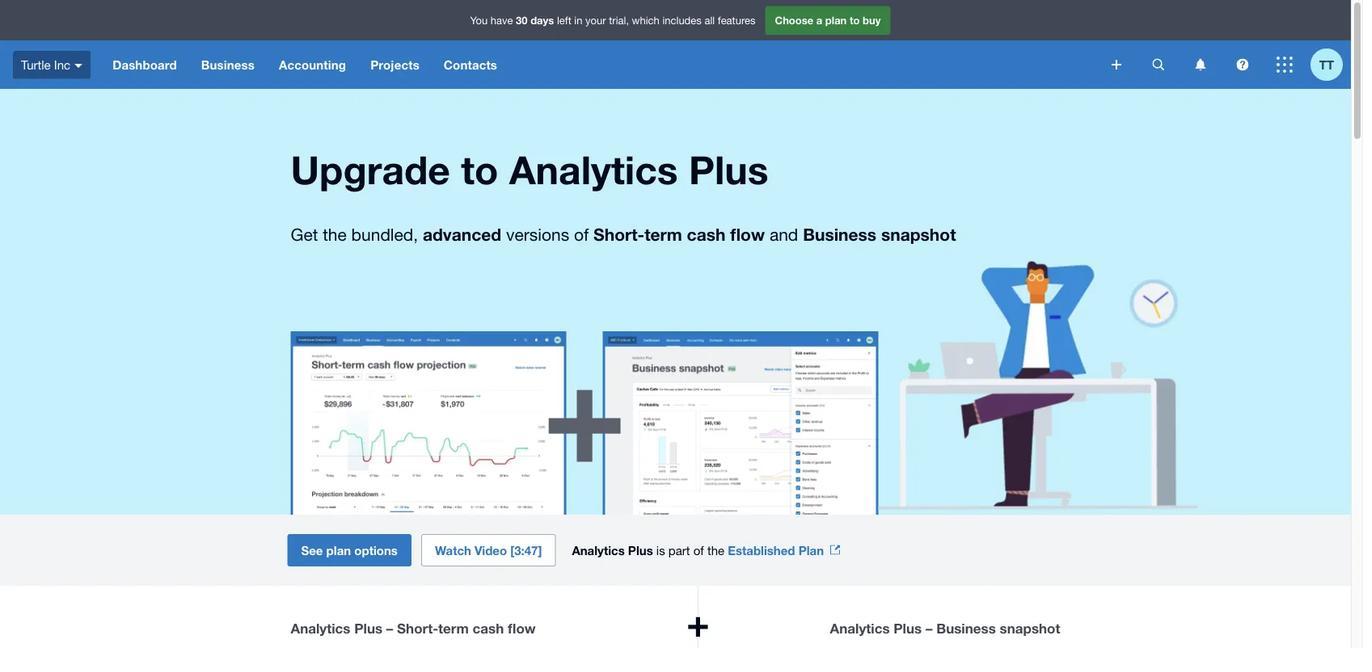Task type: describe. For each thing, give the bounding box(es) containing it.
analytics plus – business snapshot
[[830, 620, 1060, 637]]

is
[[656, 543, 665, 558]]

1 vertical spatial term
[[438, 620, 469, 637]]

of inside analytics plus is part of the established plan
[[693, 543, 704, 558]]

business snapshot image
[[603, 332, 878, 515]]

buy
[[863, 14, 881, 26]]

upgrade
[[291, 146, 450, 193]]

contacts button
[[432, 40, 509, 89]]

in
[[574, 14, 583, 26]]

analytics plus is part of the established plan
[[572, 543, 824, 558]]

you have 30 days left in your trial, which includes all features
[[470, 14, 756, 26]]

analytics for analytics plus – business snapshot
[[830, 620, 890, 637]]

business button
[[189, 40, 267, 89]]

analytics for analytics plus is part of the established plan
[[572, 543, 625, 558]]

to inside banner
[[850, 14, 860, 26]]

dashboard link
[[100, 40, 189, 89]]

plus for analytics plus is part of the established plan
[[628, 543, 653, 558]]

which
[[632, 14, 660, 26]]

jon image
[[878, 262, 1198, 510]]

contacts
[[444, 57, 497, 72]]

get
[[291, 225, 318, 245]]

tt
[[1319, 57, 1334, 72]]

turtle inc
[[21, 58, 70, 72]]

watch video [3:47] button
[[421, 535, 556, 567]]

the inside "get the bundled, advanced versions of short-term cash flow and business snapshot"
[[323, 225, 347, 245]]

all
[[705, 14, 715, 26]]

projects button
[[358, 40, 432, 89]]

turtle inc button
[[0, 40, 100, 89]]

2 svg image from the left
[[1237, 59, 1249, 71]]

0 horizontal spatial cash
[[473, 620, 504, 637]]

0 vertical spatial short-
[[594, 224, 645, 245]]

trial,
[[609, 14, 629, 26]]

plus for analytics plus – short-term cash flow
[[354, 620, 383, 637]]

dashboard
[[112, 57, 177, 72]]

[3:47]
[[510, 543, 542, 558]]

turtle
[[21, 58, 51, 72]]

accounting button
[[267, 40, 358, 89]]

banner containing dashboard
[[0, 0, 1351, 89]]

video
[[475, 543, 507, 558]]

plus for analytics plus – business snapshot
[[894, 620, 922, 637]]

1 vertical spatial to
[[461, 146, 498, 193]]

see plan options
[[301, 543, 398, 558]]

plan inside banner
[[825, 14, 847, 26]]

upgrade to analytics plus
[[291, 146, 769, 193]]

plan
[[799, 543, 824, 558]]

the inside analytics plus is part of the established plan
[[707, 543, 724, 558]]

navigation inside banner
[[100, 40, 1100, 89]]

0 horizontal spatial short-
[[397, 620, 438, 637]]

inc
[[54, 58, 70, 72]]

projects
[[370, 57, 420, 72]]

versions
[[506, 225, 569, 245]]

2 vertical spatial business
[[936, 620, 996, 637]]

accounting
[[279, 57, 346, 72]]

left
[[557, 14, 571, 26]]

– for business
[[926, 620, 933, 637]]



Task type: vqa. For each thing, say whether or not it's contained in the screenshot.
topmost plan
yes



Task type: locate. For each thing, give the bounding box(es) containing it.
1 vertical spatial snapshot
[[1000, 620, 1060, 637]]

see
[[301, 543, 323, 558]]

1 horizontal spatial plan
[[825, 14, 847, 26]]

flow down [3:47]
[[508, 620, 536, 637]]

+
[[686, 599, 710, 646]]

0 horizontal spatial of
[[574, 225, 589, 245]]

to up advanced
[[461, 146, 498, 193]]

watch video [3:47]
[[435, 543, 542, 558]]

0 vertical spatial to
[[850, 14, 860, 26]]

you
[[470, 14, 488, 26]]

term
[[645, 224, 682, 245], [438, 620, 469, 637]]

1 horizontal spatial term
[[645, 224, 682, 245]]

cash left and
[[687, 224, 726, 245]]

1 vertical spatial business
[[803, 224, 877, 245]]

options
[[354, 543, 398, 558]]

0 vertical spatial business
[[201, 57, 255, 72]]

business inside dropdown button
[[201, 57, 255, 72]]

– for short-
[[386, 620, 393, 637]]

0 vertical spatial plan
[[825, 14, 847, 26]]

1 horizontal spatial flow
[[730, 224, 765, 245]]

analytics for analytics plus – short-term cash flow
[[291, 620, 350, 637]]

plan right a
[[825, 14, 847, 26]]

the right get
[[323, 225, 347, 245]]

plan
[[825, 14, 847, 26], [326, 543, 351, 558]]

0 horizontal spatial plan
[[326, 543, 351, 558]]

get the bundled, advanced versions of short-term cash flow and business snapshot
[[291, 224, 956, 245]]

snapshot
[[881, 224, 956, 245], [1000, 620, 1060, 637]]

includes
[[663, 14, 702, 26]]

cash down watch video [3:47] button
[[473, 620, 504, 637]]

established
[[728, 543, 795, 558]]

and
[[770, 225, 798, 245]]

analytics
[[509, 146, 678, 193], [572, 543, 625, 558], [291, 620, 350, 637], [830, 620, 890, 637]]

0 horizontal spatial svg image
[[1195, 59, 1206, 71]]

svg image
[[1277, 57, 1293, 73], [1153, 59, 1165, 71], [1112, 60, 1121, 70], [74, 64, 83, 68]]

1 vertical spatial flow
[[508, 620, 536, 637]]

cash flow image
[[291, 332, 566, 515]]

flow
[[730, 224, 765, 245], [508, 620, 536, 637]]

flow left and
[[730, 224, 765, 245]]

svg image
[[1195, 59, 1206, 71], [1237, 59, 1249, 71]]

to
[[850, 14, 860, 26], [461, 146, 498, 193]]

of
[[574, 225, 589, 245], [693, 543, 704, 558]]

plus
[[689, 146, 769, 193], [628, 543, 653, 558], [354, 620, 383, 637], [894, 620, 922, 637]]

0 horizontal spatial business
[[201, 57, 255, 72]]

navigation containing dashboard
[[100, 40, 1100, 89]]

banner
[[0, 0, 1351, 89]]

of right versions
[[574, 225, 589, 245]]

days
[[531, 14, 554, 26]]

plan inside see plan options link
[[326, 543, 351, 558]]

1 horizontal spatial cash
[[687, 224, 726, 245]]

1 horizontal spatial business
[[803, 224, 877, 245]]

of inside "get the bundled, advanced versions of short-term cash flow and business snapshot"
[[574, 225, 589, 245]]

0 horizontal spatial to
[[461, 146, 498, 193]]

1 vertical spatial plan
[[326, 543, 351, 558]]

0 horizontal spatial term
[[438, 620, 469, 637]]

1 vertical spatial cash
[[473, 620, 504, 637]]

0 vertical spatial term
[[645, 224, 682, 245]]

watch
[[435, 543, 471, 558]]

plan right the see
[[326, 543, 351, 558]]

analytics plus – short-term cash flow
[[291, 620, 536, 637]]

tt button
[[1311, 40, 1351, 89]]

a
[[816, 14, 822, 26]]

choose a plan to buy
[[775, 14, 881, 26]]

1 vertical spatial the
[[707, 543, 724, 558]]

0 vertical spatial the
[[323, 225, 347, 245]]

–
[[386, 620, 393, 637], [926, 620, 933, 637]]

svg image inside turtle inc popup button
[[74, 64, 83, 68]]

the right part
[[707, 543, 724, 558]]

bundled,
[[351, 225, 418, 245]]

2 – from the left
[[926, 620, 933, 637]]

the
[[323, 225, 347, 245], [707, 543, 724, 558]]

part
[[669, 543, 690, 558]]

have
[[491, 14, 513, 26]]

1 horizontal spatial to
[[850, 14, 860, 26]]

0 vertical spatial flow
[[730, 224, 765, 245]]

0 vertical spatial snapshot
[[881, 224, 956, 245]]

see plan options link
[[287, 535, 411, 567]]

of right part
[[693, 543, 704, 558]]

1 vertical spatial of
[[693, 543, 704, 558]]

0 vertical spatial cash
[[687, 224, 726, 245]]

1 horizontal spatial snapshot
[[1000, 620, 1060, 637]]

1 horizontal spatial svg image
[[1237, 59, 1249, 71]]

0 horizontal spatial snapshot
[[881, 224, 956, 245]]

business
[[201, 57, 255, 72], [803, 224, 877, 245], [936, 620, 996, 637]]

navigation
[[100, 40, 1100, 89]]

established plan link
[[728, 543, 840, 558]]

0 horizontal spatial the
[[323, 225, 347, 245]]

advanced
[[423, 224, 501, 245]]

1 horizontal spatial the
[[707, 543, 724, 558]]

0 horizontal spatial flow
[[508, 620, 536, 637]]

30
[[516, 14, 528, 26]]

your
[[585, 14, 606, 26]]

1 vertical spatial short-
[[397, 620, 438, 637]]

0 vertical spatial of
[[574, 225, 589, 245]]

0 horizontal spatial –
[[386, 620, 393, 637]]

1 horizontal spatial of
[[693, 543, 704, 558]]

1 horizontal spatial –
[[926, 620, 933, 637]]

1 svg image from the left
[[1195, 59, 1206, 71]]

features
[[718, 14, 756, 26]]

1 horizontal spatial short-
[[594, 224, 645, 245]]

1 – from the left
[[386, 620, 393, 637]]

cash
[[687, 224, 726, 245], [473, 620, 504, 637]]

2 horizontal spatial business
[[936, 620, 996, 637]]

choose
[[775, 14, 814, 26]]

short-
[[594, 224, 645, 245], [397, 620, 438, 637]]

to left buy
[[850, 14, 860, 26]]



